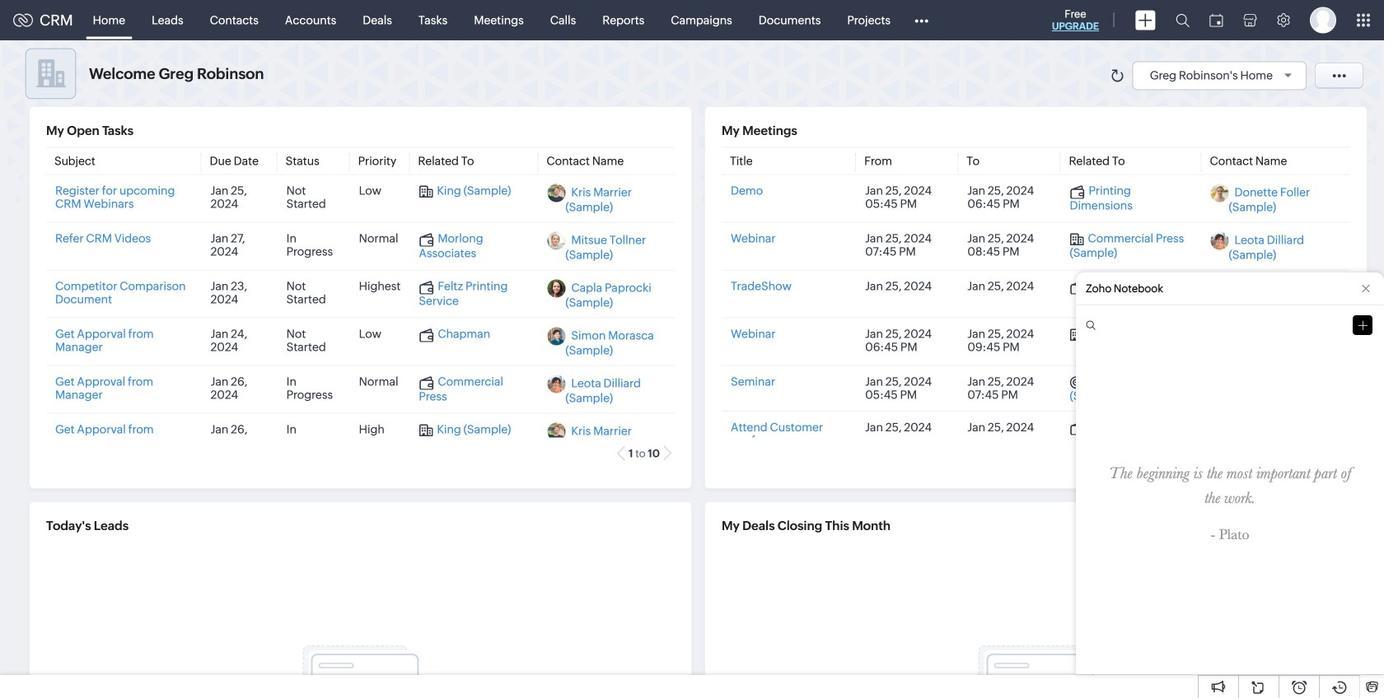 Task type: describe. For each thing, give the bounding box(es) containing it.
calendar image
[[1210, 14, 1224, 27]]

Other Modules field
[[904, 7, 939, 33]]

search element
[[1166, 0, 1200, 40]]

create menu element
[[1126, 0, 1166, 40]]

logo image
[[13, 14, 33, 27]]

profile image
[[1310, 7, 1337, 33]]

profile element
[[1300, 0, 1347, 40]]



Task type: locate. For each thing, give the bounding box(es) containing it.
create menu image
[[1136, 10, 1156, 30]]

search image
[[1176, 13, 1190, 27]]



Task type: vqa. For each thing, say whether or not it's contained in the screenshot.
Other Modules 'field'
yes



